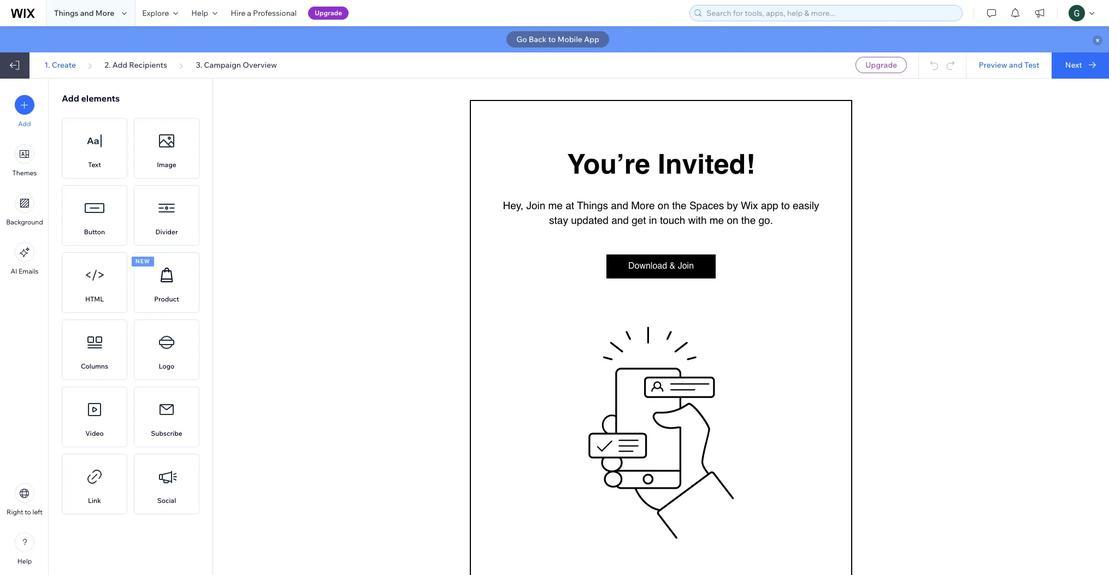 Task type: locate. For each thing, give the bounding box(es) containing it.
join
[[526, 199, 545, 211], [678, 261, 694, 271]]

things
[[54, 8, 78, 18], [577, 199, 608, 211]]

campaign
[[204, 60, 241, 70]]

right to left
[[7, 508, 43, 516]]

0 vertical spatial upgrade
[[315, 9, 342, 17]]

0 vertical spatial upgrade button
[[308, 7, 349, 20]]

1 horizontal spatial more
[[631, 199, 655, 211]]

to
[[548, 34, 556, 44], [781, 199, 790, 211], [25, 508, 31, 516]]

create
[[52, 60, 76, 70]]

1 horizontal spatial join
[[678, 261, 694, 271]]

go back to mobile app button
[[507, 31, 609, 48]]

0 horizontal spatial upgrade
[[315, 9, 342, 17]]

0 horizontal spatial me
[[548, 199, 563, 211]]

help down right to left
[[17, 557, 32, 565]]

1 horizontal spatial add
[[62, 93, 79, 104]]

1 horizontal spatial the
[[741, 214, 756, 226]]

get
[[632, 214, 646, 226]]

1 vertical spatial me
[[710, 214, 724, 226]]

help
[[191, 8, 208, 18], [17, 557, 32, 565]]

1 horizontal spatial upgrade button
[[856, 57, 907, 73]]

1 vertical spatial help
[[17, 557, 32, 565]]

stay
[[549, 214, 568, 226]]

1.
[[44, 60, 50, 70]]

to inside hey, join me at things and more on the spaces by wix app to easily stay updated and get in touch with me on the go.
[[781, 199, 790, 211]]

0 vertical spatial join
[[526, 199, 545, 211]]

1 horizontal spatial me
[[710, 214, 724, 226]]

1 vertical spatial join
[[678, 261, 694, 271]]

themes
[[12, 169, 37, 177]]

0 horizontal spatial add
[[18, 120, 31, 128]]

1 vertical spatial add
[[62, 93, 79, 104]]

1 horizontal spatial help
[[191, 8, 208, 18]]

and
[[80, 8, 94, 18], [1009, 60, 1023, 70], [611, 199, 628, 211], [611, 214, 629, 226]]

help left hire
[[191, 8, 208, 18]]

0 vertical spatial on
[[658, 199, 669, 211]]

add right 2.
[[112, 60, 127, 70]]

next
[[1065, 60, 1082, 70]]

the up touch
[[672, 199, 687, 211]]

1 horizontal spatial things
[[577, 199, 608, 211]]

upgrade button
[[308, 7, 349, 20], [856, 57, 907, 73]]

0 vertical spatial add
[[112, 60, 127, 70]]

you're invited!
[[567, 148, 755, 180]]

product
[[154, 295, 179, 303]]

left
[[32, 508, 43, 516]]

me left at
[[548, 199, 563, 211]]

1 vertical spatial more
[[631, 199, 655, 211]]

to right app
[[781, 199, 790, 211]]

0 vertical spatial help button
[[185, 0, 224, 26]]

right to left button
[[7, 484, 43, 516]]

at
[[566, 199, 574, 211]]

explore
[[142, 8, 169, 18]]

2 vertical spatial add
[[18, 120, 31, 128]]

download & join
[[628, 261, 694, 271]]

2 horizontal spatial to
[[781, 199, 790, 211]]

add up the themes 'button'
[[18, 120, 31, 128]]

to right back
[[548, 34, 556, 44]]

help button down right to left
[[15, 533, 34, 565]]

next button
[[1052, 52, 1109, 79]]

columns
[[81, 362, 108, 370]]

add
[[112, 60, 127, 70], [62, 93, 79, 104], [18, 120, 31, 128]]

1 vertical spatial the
[[741, 214, 756, 226]]

add for add elements
[[62, 93, 79, 104]]

add elements
[[62, 93, 120, 104]]

on down by
[[727, 214, 738, 226]]

more
[[95, 8, 114, 18], [631, 199, 655, 211]]

things up create
[[54, 8, 78, 18]]

0 vertical spatial things
[[54, 8, 78, 18]]

hey, join me at things and more on the spaces by wix app to easily stay updated and get in touch with me on the go.
[[503, 199, 822, 226]]

1 horizontal spatial on
[[727, 214, 738, 226]]

1 vertical spatial to
[[781, 199, 790, 211]]

0 horizontal spatial things
[[54, 8, 78, 18]]

things up updated
[[577, 199, 608, 211]]

on up touch
[[658, 199, 669, 211]]

1 vertical spatial on
[[727, 214, 738, 226]]

wix
[[741, 199, 758, 211]]

Search for tools, apps, help & more... field
[[703, 5, 959, 21]]

1 vertical spatial things
[[577, 199, 608, 211]]

to left left
[[25, 508, 31, 516]]

upgrade
[[315, 9, 342, 17], [866, 60, 897, 70]]

join inside hey, join me at things and more on the spaces by wix app to easily stay updated and get in touch with me on the go.
[[526, 199, 545, 211]]

preview and test
[[979, 60, 1040, 70]]

join right &
[[678, 261, 694, 271]]

touch
[[660, 214, 685, 226]]

link
[[88, 497, 101, 505]]

things inside hey, join me at things and more on the spaces by wix app to easily stay updated and get in touch with me on the go.
[[577, 199, 608, 211]]

0 vertical spatial to
[[548, 34, 556, 44]]

me down spaces
[[710, 214, 724, 226]]

help button left hire
[[185, 0, 224, 26]]

invited!
[[658, 148, 755, 180]]

0 horizontal spatial the
[[672, 199, 687, 211]]

0 horizontal spatial more
[[95, 8, 114, 18]]

me
[[548, 199, 563, 211], [710, 214, 724, 226]]

0 horizontal spatial to
[[25, 508, 31, 516]]

logo
[[159, 362, 175, 370]]

1 vertical spatial help button
[[15, 533, 34, 565]]

0 vertical spatial the
[[672, 199, 687, 211]]

1 horizontal spatial to
[[548, 34, 556, 44]]

overview
[[243, 60, 277, 70]]

in
[[649, 214, 657, 226]]

2.
[[105, 60, 111, 70]]

1. create link
[[44, 60, 76, 70]]

subscribe
[[151, 429, 182, 438]]

0 horizontal spatial help
[[17, 557, 32, 565]]

0 horizontal spatial join
[[526, 199, 545, 211]]

2 vertical spatial to
[[25, 508, 31, 516]]

more left explore
[[95, 8, 114, 18]]

hire
[[231, 8, 245, 18]]

&
[[670, 261, 675, 271]]

with
[[688, 214, 707, 226]]

recipients
[[129, 60, 167, 70]]

join right the hey,
[[526, 199, 545, 211]]

on
[[658, 199, 669, 211], [727, 214, 738, 226]]

2. add recipients
[[105, 60, 167, 70]]

social
[[157, 497, 176, 505]]

more up get
[[631, 199, 655, 211]]

1 horizontal spatial upgrade
[[866, 60, 897, 70]]

help button
[[185, 0, 224, 26], [15, 533, 34, 565]]

image
[[157, 161, 176, 169]]

2 horizontal spatial add
[[112, 60, 127, 70]]

add left elements
[[62, 93, 79, 104]]

the down 'wix'
[[741, 214, 756, 226]]

1 vertical spatial upgrade button
[[856, 57, 907, 73]]

add inside button
[[18, 120, 31, 128]]

the
[[672, 199, 687, 211], [741, 214, 756, 226]]

app
[[761, 199, 778, 211]]

a
[[247, 8, 251, 18]]



Task type: describe. For each thing, give the bounding box(es) containing it.
spaces
[[689, 199, 724, 211]]

emails
[[19, 267, 39, 275]]

to inside button
[[25, 508, 31, 516]]

text
[[88, 161, 101, 169]]

0 horizontal spatial upgrade button
[[308, 7, 349, 20]]

to inside button
[[548, 34, 556, 44]]

download & join link
[[624, 256, 698, 277]]

ai
[[11, 267, 17, 275]]

0 vertical spatial help
[[191, 8, 208, 18]]

back
[[529, 34, 547, 44]]

ai emails button
[[11, 243, 39, 275]]

hire a professional
[[231, 8, 297, 18]]

by
[[727, 199, 738, 211]]

3.
[[196, 60, 202, 70]]

0 vertical spatial more
[[95, 8, 114, 18]]

html
[[85, 295, 104, 303]]

background button
[[6, 193, 43, 226]]

elements
[[81, 93, 120, 104]]

hire a professional link
[[224, 0, 303, 26]]

more inside hey, join me at things and more on the spaces by wix app to easily stay updated and get in touch with me on the go.
[[631, 199, 655, 211]]

updated
[[571, 214, 609, 226]]

3. campaign overview link
[[196, 60, 277, 70]]

new
[[135, 258, 150, 265]]

go back to mobile app alert
[[0, 26, 1109, 52]]

ai emails
[[11, 267, 39, 275]]

add for add
[[18, 120, 31, 128]]

go back to mobile app
[[516, 34, 599, 44]]

1. create
[[44, 60, 76, 70]]

professional
[[253, 8, 297, 18]]

go.
[[759, 214, 773, 226]]

easily
[[793, 199, 819, 211]]

things and more
[[54, 8, 114, 18]]

0 horizontal spatial on
[[658, 199, 669, 211]]

0 vertical spatial me
[[548, 199, 563, 211]]

mobile
[[558, 34, 582, 44]]

1 vertical spatial upgrade
[[866, 60, 897, 70]]

test
[[1024, 60, 1040, 70]]

go
[[516, 34, 527, 44]]

divider
[[155, 228, 178, 236]]

3. campaign overview
[[196, 60, 277, 70]]

preview
[[979, 60, 1007, 70]]

2. add recipients link
[[105, 60, 167, 70]]

0 horizontal spatial help button
[[15, 533, 34, 565]]

hey,
[[503, 199, 523, 211]]

right
[[7, 508, 23, 516]]

video
[[85, 429, 104, 438]]

background
[[6, 218, 43, 226]]

themes button
[[12, 144, 37, 177]]

button
[[84, 228, 105, 236]]

you're
[[567, 148, 650, 180]]

app
[[584, 34, 599, 44]]

1 horizontal spatial help button
[[185, 0, 224, 26]]

download
[[628, 261, 667, 271]]

add button
[[15, 95, 34, 128]]



Task type: vqa. For each thing, say whether or not it's contained in the screenshot.
Analytics & Reports
no



